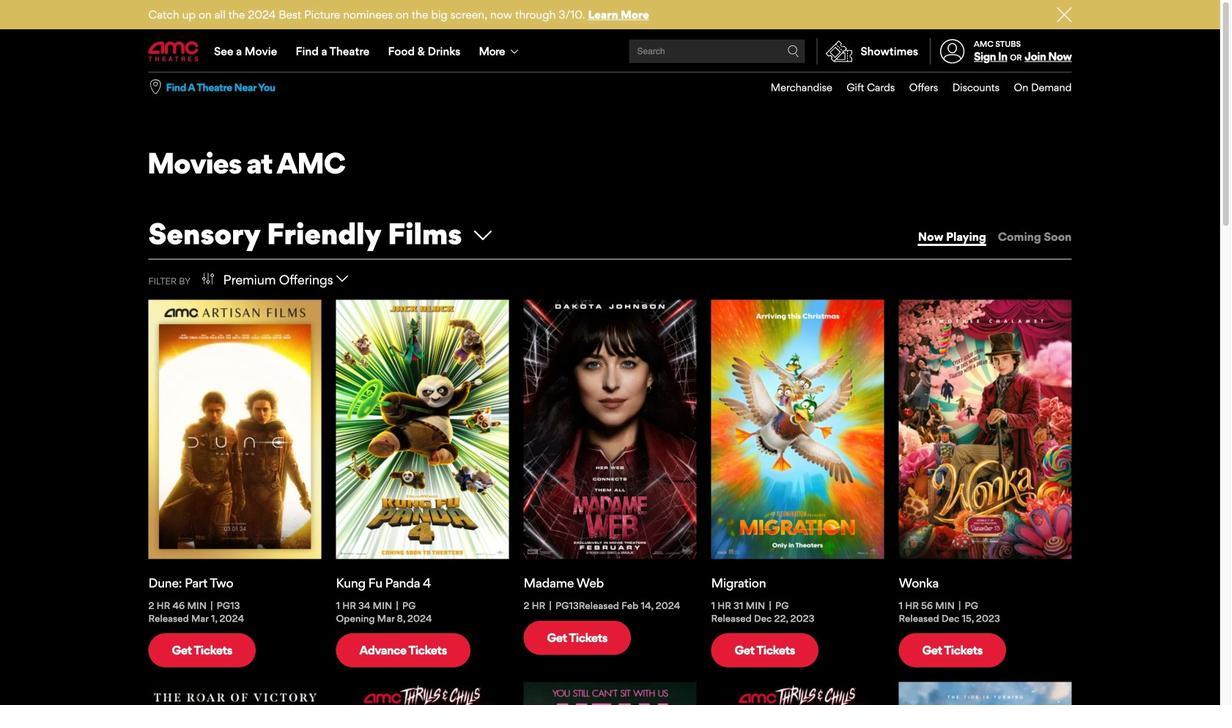 Task type: vqa. For each thing, say whether or not it's contained in the screenshot.
MOVIE POSTER FOR DEMON SLAYER: KIMETSU NO YAIBA - TO THE HASHIRA TRAINING image on the bottom left
yes



Task type: describe. For each thing, give the bounding box(es) containing it.
submit search icon image
[[788, 45, 799, 57]]

1 menu item from the left
[[757, 73, 833, 102]]

movie poster for migration image
[[711, 300, 884, 560]]

3 menu item from the left
[[895, 73, 938, 102]]

search the AMC website text field
[[635, 46, 788, 57]]

5 menu item from the left
[[1000, 73, 1072, 102]]

movie poster for wonka image
[[899, 300, 1072, 560]]

movie poster for lisa frankenstein image
[[711, 683, 884, 706]]

2 menu item from the left
[[833, 73, 895, 102]]

movie poster for night swim image
[[336, 683, 509, 706]]

showtimes image
[[818, 38, 861, 65]]

0 vertical spatial menu
[[148, 31, 1072, 72]]

movie poster for kung fu panda 4 image
[[336, 300, 509, 560]]

sign in or join amc stubs element
[[930, 31, 1072, 72]]



Task type: locate. For each thing, give the bounding box(es) containing it.
user profile image
[[932, 39, 973, 63]]

movie poster for madame web image
[[524, 300, 697, 560]]

1 vertical spatial menu
[[757, 73, 1072, 102]]

movie poster for aquaman and the lost kingdom image
[[899, 683, 1072, 706]]

cookie consent banner dialog
[[0, 666, 1220, 706]]

menu
[[148, 31, 1072, 72], [757, 73, 1072, 102]]

movie poster for demon slayer: kimetsu no yaiba - to the hashira training image
[[148, 683, 321, 706]]

4 menu item from the left
[[938, 73, 1000, 102]]

movie poster for dune: part two image
[[148, 300, 321, 560]]

movie poster for mean girls image
[[524, 683, 697, 706]]

menu item
[[757, 73, 833, 102], [833, 73, 895, 102], [895, 73, 938, 102], [938, 73, 1000, 102], [1000, 73, 1072, 102]]

amc logo image
[[148, 41, 200, 61], [148, 41, 200, 61]]



